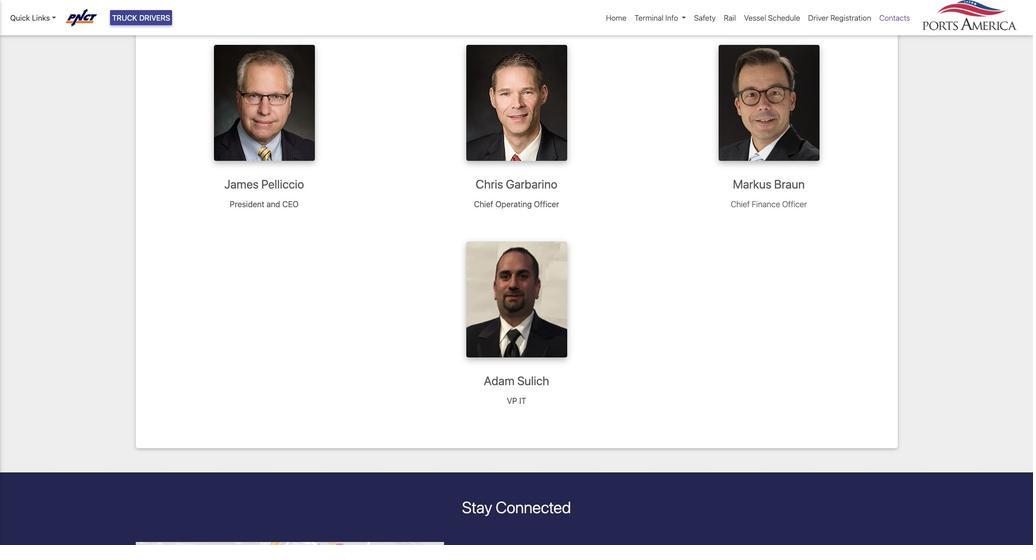 Task type: describe. For each thing, give the bounding box(es) containing it.
president and ceo
[[230, 200, 299, 209]]

terminal
[[635, 13, 663, 22]]

schedule
[[768, 13, 800, 22]]

connected
[[496, 498, 571, 517]]

officer for braun
[[782, 200, 807, 209]]

stay
[[462, 498, 492, 517]]

terminal info
[[635, 13, 678, 22]]

truck drivers link
[[110, 10, 172, 25]]

vessel schedule
[[744, 13, 800, 22]]

contacts link
[[875, 8, 914, 27]]

chris garbarino
[[476, 177, 557, 191]]

markus
[[733, 177, 771, 191]]

quick
[[10, 13, 30, 22]]

driver registration link
[[804, 8, 875, 27]]

chief for markus braun
[[731, 200, 750, 209]]

finance
[[752, 200, 780, 209]]

vp it
[[507, 397, 526, 406]]

truck
[[112, 13, 137, 22]]

chief operating officer
[[474, 200, 559, 209]]

adam sulich image
[[466, 242, 567, 358]]

chief for chris garbarino
[[474, 200, 493, 209]]

driver
[[808, 13, 828, 22]]

garbarino
[[506, 177, 557, 191]]

james pelliccio
[[224, 177, 304, 191]]

vessel schedule link
[[740, 8, 804, 27]]

chris garbarino image
[[466, 45, 567, 161]]

safety link
[[690, 8, 720, 27]]

james pelliccio image
[[214, 45, 315, 161]]

home
[[606, 13, 626, 22]]

and
[[267, 200, 280, 209]]

truck drivers
[[112, 13, 170, 22]]

operating
[[495, 200, 532, 209]]

officer for garbarino
[[534, 200, 559, 209]]

james
[[224, 177, 259, 191]]

vessel
[[744, 13, 766, 22]]

driver registration
[[808, 13, 871, 22]]



Task type: locate. For each thing, give the bounding box(es) containing it.
registration
[[830, 13, 871, 22]]

stay connected
[[462, 498, 571, 517]]

2 officer from the left
[[782, 200, 807, 209]]

marcus braun image
[[718, 45, 819, 161]]

ceo
[[282, 200, 299, 209]]

adam
[[484, 374, 515, 388]]

quick links
[[10, 13, 50, 22]]

drivers
[[139, 13, 170, 22]]

sulich
[[517, 374, 549, 388]]

safety
[[694, 13, 716, 22]]

vp
[[507, 397, 517, 406]]

1 chief from the left
[[474, 200, 493, 209]]

chief down the 'markus'
[[731, 200, 750, 209]]

links
[[32, 13, 50, 22]]

president
[[230, 200, 264, 209]]

adam sulich
[[484, 374, 549, 388]]

officer down braun
[[782, 200, 807, 209]]

chief down chris
[[474, 200, 493, 209]]

officer
[[534, 200, 559, 209], [782, 200, 807, 209]]

1 horizontal spatial officer
[[782, 200, 807, 209]]

pelliccio
[[261, 177, 304, 191]]

1 horizontal spatial chief
[[731, 200, 750, 209]]

contacts
[[879, 13, 910, 22]]

home link
[[602, 8, 630, 27]]

markus braun
[[733, 177, 805, 191]]

0 horizontal spatial officer
[[534, 200, 559, 209]]

rail link
[[720, 8, 740, 27]]

chief
[[474, 200, 493, 209], [731, 200, 750, 209]]

braun
[[774, 177, 805, 191]]

2 chief from the left
[[731, 200, 750, 209]]

chief finance officer
[[731, 200, 807, 209]]

quick links link
[[10, 12, 56, 23]]

0 horizontal spatial chief
[[474, 200, 493, 209]]

info
[[665, 13, 678, 22]]

officer down garbarino
[[534, 200, 559, 209]]

terminal info link
[[630, 8, 690, 27]]

it
[[519, 397, 526, 406]]

rail
[[724, 13, 736, 22]]

chris
[[476, 177, 503, 191]]

1 officer from the left
[[534, 200, 559, 209]]



Task type: vqa. For each thing, say whether or not it's contained in the screenshot.


